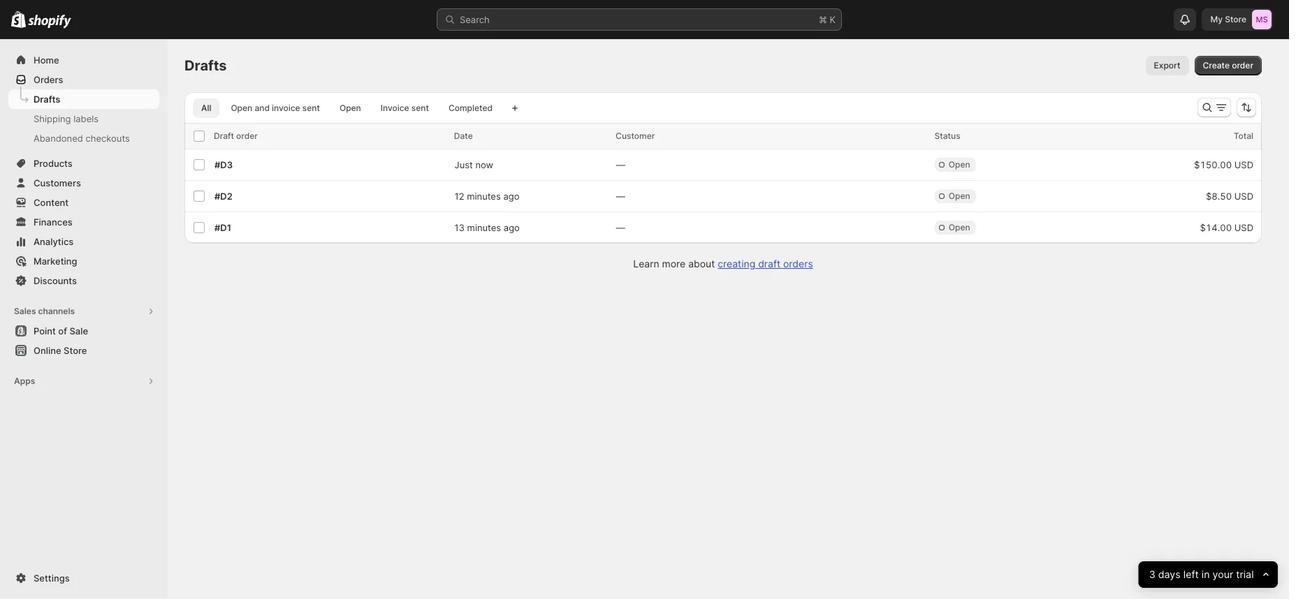 Task type: vqa. For each thing, say whether or not it's contained in the screenshot.


Task type: locate. For each thing, give the bounding box(es) containing it.
minutes right 13
[[467, 222, 501, 233]]

store
[[1226, 14, 1247, 24], [64, 345, 87, 356]]

$8.50 usd
[[1206, 191, 1254, 202]]

drafts up all on the top of the page
[[185, 57, 227, 74]]

online store button
[[0, 341, 168, 361]]

apps button
[[8, 372, 159, 391]]

date
[[454, 131, 473, 141]]

usd right $14.00
[[1235, 222, 1254, 233]]

create order link
[[1195, 56, 1262, 75]]

ago for 13 minutes ago
[[504, 222, 520, 233]]

#d2 link
[[215, 191, 233, 202]]

2 ago from the top
[[504, 222, 520, 233]]

more
[[662, 258, 686, 270]]

2 vertical spatial —
[[616, 222, 625, 233]]

1 usd from the top
[[1235, 159, 1254, 171]]

invoice sent link
[[372, 99, 438, 118]]

ago
[[504, 191, 520, 202], [504, 222, 520, 233]]

tab list containing all
[[190, 98, 504, 118]]

order right create
[[1233, 60, 1254, 71]]

customers
[[34, 178, 81, 189]]

store down sale
[[64, 345, 87, 356]]

drafts inside drafts link
[[34, 94, 60, 105]]

—
[[616, 159, 625, 171], [616, 191, 625, 202], [616, 222, 625, 233]]

sent right invoice
[[303, 103, 320, 113]]

#d2
[[215, 191, 233, 202]]

usd for $8.50 usd
[[1235, 191, 1254, 202]]

1 vertical spatial ago
[[504, 222, 520, 233]]

content link
[[8, 193, 159, 213]]

online store link
[[8, 341, 159, 361]]

store for online store
[[64, 345, 87, 356]]

1 vertical spatial minutes
[[467, 222, 501, 233]]

1 vertical spatial store
[[64, 345, 87, 356]]

store inside button
[[64, 345, 87, 356]]

0 vertical spatial drafts
[[185, 57, 227, 74]]

create
[[1203, 60, 1230, 71]]

0 horizontal spatial order
[[236, 131, 258, 141]]

⌘ k
[[819, 14, 836, 25]]

#d1
[[215, 222, 231, 233]]

sent right 'invoice'
[[412, 103, 429, 113]]

settings link
[[8, 569, 159, 589]]

orders
[[34, 74, 63, 85]]

1 horizontal spatial drafts
[[185, 57, 227, 74]]

3
[[1150, 569, 1156, 581]]

13 minutes ago
[[455, 222, 520, 233]]

0 horizontal spatial store
[[64, 345, 87, 356]]

3 — from the top
[[616, 222, 625, 233]]

usd down total
[[1235, 159, 1254, 171]]

0 horizontal spatial sent
[[303, 103, 320, 113]]

sales
[[14, 306, 36, 317]]

open for 12 minutes ago
[[949, 191, 971, 201]]

1 — from the top
[[616, 159, 625, 171]]

0 vertical spatial store
[[1226, 14, 1247, 24]]

open and invoice sent
[[231, 103, 320, 113]]

ago up 13 minutes ago
[[504, 191, 520, 202]]

2 minutes from the top
[[467, 222, 501, 233]]

0 vertical spatial order
[[1233, 60, 1254, 71]]

products
[[34, 158, 73, 169]]

3 days left in your trial button
[[1139, 562, 1278, 589]]

$8.50
[[1206, 191, 1232, 202]]

0 vertical spatial —
[[616, 159, 625, 171]]

2 — from the top
[[616, 191, 625, 202]]

usd
[[1235, 159, 1254, 171], [1235, 191, 1254, 202], [1235, 222, 1254, 233]]

1 vertical spatial drafts
[[34, 94, 60, 105]]

$150.00
[[1195, 159, 1232, 171]]

creating draft orders link
[[718, 258, 813, 270]]

invoice
[[272, 103, 300, 113]]

open for just now
[[949, 159, 971, 170]]

order
[[1233, 60, 1254, 71], [236, 131, 258, 141]]

order right draft
[[236, 131, 258, 141]]

0 horizontal spatial drafts
[[34, 94, 60, 105]]

my store image
[[1253, 10, 1272, 29]]

about
[[689, 258, 715, 270]]

just
[[455, 159, 473, 171]]

drafts down orders
[[34, 94, 60, 105]]

open link
[[331, 99, 370, 118]]

drafts link
[[8, 89, 159, 109]]

completed
[[449, 103, 493, 113]]

store right my
[[1226, 14, 1247, 24]]

2 vertical spatial usd
[[1235, 222, 1254, 233]]

$14.00
[[1201, 222, 1232, 233]]

0 vertical spatial usd
[[1235, 159, 1254, 171]]

0 vertical spatial minutes
[[467, 191, 501, 202]]

#d3
[[215, 159, 233, 171]]

point
[[34, 326, 56, 337]]

open
[[231, 103, 252, 113], [340, 103, 361, 113], [949, 159, 971, 170], [949, 191, 971, 201], [949, 222, 971, 233]]

export button
[[1146, 56, 1189, 75]]

usd right $8.50
[[1235, 191, 1254, 202]]

1 minutes from the top
[[467, 191, 501, 202]]

$14.00 usd
[[1201, 222, 1254, 233]]

1 vertical spatial —
[[616, 191, 625, 202]]

1 horizontal spatial sent
[[412, 103, 429, 113]]

all
[[201, 103, 211, 113]]

shopify image
[[11, 11, 26, 28], [28, 14, 71, 28]]

1 horizontal spatial order
[[1233, 60, 1254, 71]]

ago down the 12 minutes ago
[[504, 222, 520, 233]]

my
[[1211, 14, 1223, 24]]

13
[[455, 222, 465, 233]]

1 vertical spatial order
[[236, 131, 258, 141]]

open and invoice sent link
[[223, 99, 328, 118]]

#d3 link
[[215, 159, 233, 171]]

my store
[[1211, 14, 1247, 24]]

1 sent from the left
[[303, 103, 320, 113]]

3 days left in your trial
[[1150, 569, 1255, 581]]

status
[[935, 131, 961, 141]]

drafts
[[185, 57, 227, 74], [34, 94, 60, 105]]

shipping
[[34, 113, 71, 124]]

minutes right 12
[[467, 191, 501, 202]]

1 vertical spatial usd
[[1235, 191, 1254, 202]]

abandoned
[[34, 133, 83, 144]]

finances
[[34, 217, 73, 228]]

completed link
[[440, 99, 501, 118]]

2 usd from the top
[[1235, 191, 1254, 202]]

trial
[[1237, 569, 1255, 581]]

finances link
[[8, 213, 159, 232]]

sent
[[303, 103, 320, 113], [412, 103, 429, 113]]

abandoned checkouts
[[34, 133, 130, 144]]

shipping labels
[[34, 113, 99, 124]]

draft
[[214, 131, 234, 141]]

just now
[[455, 159, 494, 171]]

now
[[476, 159, 494, 171]]

of
[[58, 326, 67, 337]]

settings
[[34, 573, 70, 584]]

1 horizontal spatial store
[[1226, 14, 1247, 24]]

0 vertical spatial ago
[[504, 191, 520, 202]]

⌘
[[819, 14, 828, 25]]

tab list
[[190, 98, 504, 118]]

open inside "link"
[[231, 103, 252, 113]]

sales channels
[[14, 306, 75, 317]]

3 usd from the top
[[1235, 222, 1254, 233]]

ago for 12 minutes ago
[[504, 191, 520, 202]]

1 ago from the top
[[504, 191, 520, 202]]



Task type: describe. For each thing, give the bounding box(es) containing it.
12
[[455, 191, 465, 202]]

2 sent from the left
[[412, 103, 429, 113]]

products link
[[8, 154, 159, 173]]

and
[[255, 103, 270, 113]]

invoice
[[381, 103, 409, 113]]

creating
[[718, 258, 756, 270]]

checkouts
[[86, 133, 130, 144]]

left
[[1184, 569, 1200, 581]]

usd for $150.00 usd
[[1235, 159, 1254, 171]]

k
[[830, 14, 836, 25]]

days
[[1159, 569, 1181, 581]]

point of sale
[[34, 326, 88, 337]]

invoice sent
[[381, 103, 429, 113]]

point of sale link
[[8, 322, 159, 341]]

online store
[[34, 345, 87, 356]]

customer
[[616, 131, 655, 141]]

— for just now
[[616, 159, 625, 171]]

apps
[[14, 376, 35, 387]]

order for create order
[[1233, 60, 1254, 71]]

draft
[[759, 258, 781, 270]]

home link
[[8, 50, 159, 70]]

discounts
[[34, 275, 77, 287]]

orders
[[784, 258, 813, 270]]

channels
[[38, 306, 75, 317]]

minutes for 12
[[467, 191, 501, 202]]

— for 12 minutes ago
[[616, 191, 625, 202]]

marketing
[[34, 256, 77, 267]]

minutes for 13
[[467, 222, 501, 233]]

order for draft order
[[236, 131, 258, 141]]

12 minutes ago
[[455, 191, 520, 202]]

0 horizontal spatial shopify image
[[11, 11, 26, 28]]

$150.00 usd
[[1195, 159, 1254, 171]]

store for my store
[[1226, 14, 1247, 24]]

analytics link
[[8, 232, 159, 252]]

discounts link
[[8, 271, 159, 291]]

orders link
[[8, 70, 159, 89]]

total
[[1234, 131, 1254, 141]]

labels
[[74, 113, 99, 124]]

home
[[34, 55, 59, 66]]

1 horizontal spatial shopify image
[[28, 14, 71, 28]]

open for 13 minutes ago
[[949, 222, 971, 233]]

content
[[34, 197, 69, 208]]

all button
[[193, 99, 220, 118]]

draft order
[[214, 131, 258, 141]]

sale
[[69, 326, 88, 337]]

learn more about creating draft orders
[[634, 258, 813, 270]]

in
[[1202, 569, 1211, 581]]

point of sale button
[[0, 322, 168, 341]]

your
[[1213, 569, 1234, 581]]

usd for $14.00 usd
[[1235, 222, 1254, 233]]

learn
[[634, 258, 660, 270]]

marketing link
[[8, 252, 159, 271]]

abandoned checkouts link
[[8, 129, 159, 148]]

analytics
[[34, 236, 74, 247]]

export
[[1154, 60, 1181, 71]]

#d1 link
[[215, 222, 231, 233]]

— for 13 minutes ago
[[616, 222, 625, 233]]

sales channels button
[[8, 302, 159, 322]]

customers link
[[8, 173, 159, 193]]

create order
[[1203, 60, 1254, 71]]

sent inside "link"
[[303, 103, 320, 113]]

online
[[34, 345, 61, 356]]

shipping labels link
[[8, 109, 159, 129]]

search
[[460, 14, 490, 25]]



